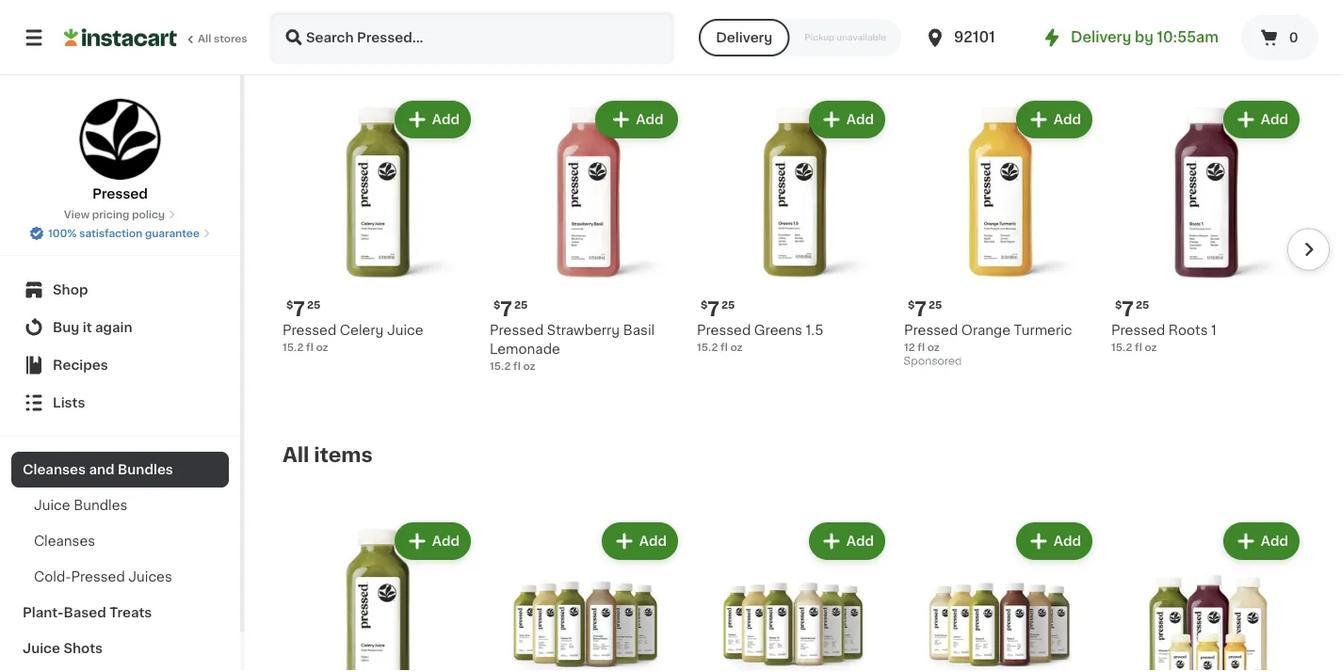 Task type: vqa. For each thing, say whether or not it's contained in the screenshot.
'Pickup ready by 5:00pm' associated with ALDI
no



Task type: locate. For each thing, give the bounding box(es) containing it.
25 up pressed celery juice 15.2 fl oz
[[307, 300, 321, 310]]

15.2 inside pressed strawberry basil lemonade 15.2 fl oz
[[490, 361, 511, 372]]

fl for pressed greens 1.5
[[721, 342, 728, 353]]

1 horizontal spatial juices
[[431, 46, 501, 65]]

$ 7 25
[[286, 299, 321, 319], [494, 299, 528, 319], [701, 299, 735, 319], [908, 299, 943, 319], [1116, 299, 1150, 319]]

shop link
[[11, 271, 229, 309]]

0 horizontal spatial all
[[198, 33, 211, 44]]

pressed greens 1.5 15.2 fl oz
[[697, 324, 824, 353]]

pressed
[[341, 46, 426, 65], [92, 187, 148, 201], [283, 324, 337, 337], [490, 324, 544, 337], [697, 324, 751, 337], [905, 324, 958, 337], [1112, 324, 1166, 337], [71, 571, 125, 584]]

1 horizontal spatial cold-
[[283, 46, 341, 65]]

100% satisfaction guarantee
[[48, 228, 200, 239]]

1 item carousel region from the top
[[283, 0, 1304, 14]]

25 up sponsored badge image
[[929, 300, 943, 310]]

view more
[[1220, 49, 1291, 62]]

cleanses up juice bundles
[[23, 464, 86, 477]]

2 $ 7 25 from the left
[[494, 299, 528, 319]]

fl inside pressed greens 1.5 15.2 fl oz
[[721, 342, 728, 353]]

0 vertical spatial view
[[1220, 49, 1252, 62]]

all stores
[[198, 33, 247, 44]]

plant-
[[23, 607, 64, 620]]

by
[[1135, 31, 1154, 44]]

1 $ from the left
[[286, 300, 293, 310]]

juice down 'cleanses and bundles'
[[34, 499, 70, 513]]

pressed for pressed greens 1.5 15.2 fl oz
[[697, 324, 751, 337]]

1 25 from the left
[[307, 300, 321, 310]]

guarantee
[[145, 228, 200, 239]]

0 vertical spatial all
[[198, 33, 211, 44]]

7 up lemonade
[[501, 299, 513, 319]]

0 vertical spatial cold-
[[283, 46, 341, 65]]

$ 7 25 up pressed celery juice 15.2 fl oz
[[286, 299, 321, 319]]

4 25 from the left
[[929, 300, 943, 310]]

1 vertical spatial view
[[64, 210, 90, 220]]

bundles
[[118, 464, 173, 477], [74, 499, 128, 513]]

7 up pressed greens 1.5 15.2 fl oz
[[708, 299, 720, 319]]

5 $ from the left
[[1116, 300, 1122, 310]]

oz
[[316, 342, 328, 353], [731, 342, 743, 353], [928, 342, 940, 353], [1145, 342, 1158, 353], [523, 361, 536, 372]]

pressed for pressed orange turmeric 12 fl oz
[[905, 324, 958, 337]]

0 vertical spatial juices
[[431, 46, 501, 65]]

25 for strawberry
[[514, 300, 528, 310]]

3 $ 7 25 from the left
[[701, 299, 735, 319]]

15.2 inside the pressed roots 1 15.2 fl oz
[[1112, 342, 1133, 353]]

add
[[432, 113, 460, 126], [638, 113, 666, 126], [847, 113, 874, 126], [1054, 113, 1082, 126], [1261, 113, 1289, 126], [432, 535, 460, 548], [640, 535, 667, 548], [847, 535, 874, 548], [1054, 535, 1082, 548], [1261, 535, 1289, 548]]

again
[[95, 321, 133, 334]]

juice right celery
[[387, 324, 424, 337]]

pressed inside pressed strawberry basil lemonade 15.2 fl oz
[[490, 324, 544, 337]]

3 25 from the left
[[722, 300, 735, 310]]

view up 100%
[[64, 210, 90, 220]]

juice shots
[[23, 643, 103, 656]]

25 up the pressed roots 1 15.2 fl oz
[[1136, 300, 1150, 310]]

oz inside pressed orange turmeric 12 fl oz
[[928, 342, 940, 353]]

$ 7 25 up pressed greens 1.5 15.2 fl oz
[[701, 299, 735, 319]]

3 7 from the left
[[708, 299, 720, 319]]

bundles right and
[[118, 464, 173, 477]]

$ for pressed strawberry basil lemonade
[[494, 300, 501, 310]]

juices
[[431, 46, 501, 65], [128, 571, 172, 584]]

shots
[[63, 643, 103, 656]]

7 for pressed celery juice
[[293, 299, 305, 319]]

view for view more
[[1220, 49, 1252, 62]]

all left stores
[[198, 33, 211, 44]]

delivery inside button
[[716, 31, 773, 44]]

15.2 inside pressed greens 1.5 15.2 fl oz
[[697, 342, 718, 353]]

0 vertical spatial item carousel region
[[283, 0, 1304, 14]]

policy
[[132, 210, 165, 220]]

recipes link
[[11, 347, 229, 384]]

pressed for pressed roots 1 15.2 fl oz
[[1112, 324, 1166, 337]]

5 7 from the left
[[1122, 299, 1134, 319]]

pressed for pressed
[[92, 187, 148, 201]]

oz for orange
[[928, 342, 940, 353]]

all
[[198, 33, 211, 44], [283, 445, 309, 465]]

bundles down and
[[74, 499, 128, 513]]

juice
[[387, 324, 424, 337], [34, 499, 70, 513], [23, 643, 60, 656]]

$ 7 25 up 12
[[908, 299, 943, 319]]

view more link
[[1220, 46, 1304, 65]]

fl inside the pressed roots 1 15.2 fl oz
[[1135, 342, 1143, 353]]

oz for greens
[[731, 342, 743, 353]]

15.2
[[283, 342, 304, 353], [697, 342, 718, 353], [1112, 342, 1133, 353], [490, 361, 511, 372]]

1 vertical spatial all
[[283, 445, 309, 465]]

2 25 from the left
[[514, 300, 528, 310]]

25 up lemonade
[[514, 300, 528, 310]]

juice shots link
[[11, 631, 229, 667]]

cleanses down juice bundles
[[34, 535, 95, 548]]

15.2 inside pressed celery juice 15.2 fl oz
[[283, 342, 304, 353]]

1 horizontal spatial delivery
[[1071, 31, 1132, 44]]

view
[[1220, 49, 1252, 62], [64, 210, 90, 220]]

product group
[[283, 97, 475, 355], [490, 97, 682, 374], [697, 97, 889, 355], [905, 97, 1097, 372], [1112, 97, 1304, 355], [283, 519, 475, 672], [490, 519, 682, 672], [697, 519, 889, 672], [905, 519, 1097, 672], [1112, 519, 1304, 672]]

92101 button
[[924, 11, 1037, 64]]

view inside 'link'
[[1220, 49, 1252, 62]]

juice bundles
[[34, 499, 128, 513]]

7 for pressed strawberry basil lemonade
[[501, 299, 513, 319]]

all left items
[[283, 445, 309, 465]]

7 for pressed roots 1
[[1122, 299, 1134, 319]]

juice for bundles
[[34, 499, 70, 513]]

5 $ 7 25 from the left
[[1116, 299, 1150, 319]]

1 horizontal spatial view
[[1220, 49, 1252, 62]]

0 vertical spatial cold-pressed juices
[[283, 46, 501, 65]]

roots
[[1169, 324, 1208, 337]]

juice down the plant- on the left bottom
[[23, 643, 60, 656]]

1 vertical spatial juice
[[34, 499, 70, 513]]

0 horizontal spatial cold-
[[34, 571, 71, 584]]

0 horizontal spatial cold-pressed juices link
[[11, 560, 229, 595]]

1 vertical spatial juices
[[128, 571, 172, 584]]

$ up lemonade
[[494, 300, 501, 310]]

delivery by 10:55am
[[1071, 31, 1219, 44]]

15.2 for pressed roots 1
[[1112, 342, 1133, 353]]

delivery
[[1071, 31, 1132, 44], [716, 31, 773, 44]]

7
[[293, 299, 305, 319], [501, 299, 513, 319], [708, 299, 720, 319], [915, 299, 927, 319], [1122, 299, 1134, 319]]

0 vertical spatial juice
[[387, 324, 424, 337]]

pressed inside pressed celery juice 15.2 fl oz
[[283, 324, 337, 337]]

1 vertical spatial bundles
[[74, 499, 128, 513]]

fl for pressed orange turmeric
[[918, 342, 925, 353]]

$
[[286, 300, 293, 310], [494, 300, 501, 310], [701, 300, 708, 310], [908, 300, 915, 310], [1116, 300, 1122, 310]]

pressed inside the pressed roots 1 15.2 fl oz
[[1112, 324, 1166, 337]]

$ up 12
[[908, 300, 915, 310]]

pressed for pressed strawberry basil lemonade 15.2 fl oz
[[490, 324, 544, 337]]

view left "more"
[[1220, 49, 1252, 62]]

$ 7 25 up lemonade
[[494, 299, 528, 319]]

cold-pressed juices link
[[283, 44, 501, 67], [11, 560, 229, 595]]

1 horizontal spatial all
[[283, 445, 309, 465]]

fl inside pressed celery juice 15.2 fl oz
[[306, 342, 314, 353]]

1 7 from the left
[[293, 299, 305, 319]]

add button
[[396, 103, 469, 137], [601, 103, 676, 137], [811, 103, 884, 137], [1018, 103, 1091, 137], [1226, 103, 1298, 137], [396, 525, 469, 559], [604, 525, 676, 559], [811, 525, 884, 559], [1018, 525, 1091, 559], [1226, 525, 1298, 559]]

0 horizontal spatial cold-pressed juices
[[34, 571, 172, 584]]

1 vertical spatial cold-pressed juices link
[[11, 560, 229, 595]]

oz for celery
[[316, 342, 328, 353]]

oz inside pressed greens 1.5 15.2 fl oz
[[731, 342, 743, 353]]

delivery left by
[[1071, 31, 1132, 44]]

0 horizontal spatial delivery
[[716, 31, 773, 44]]

lists link
[[11, 384, 229, 422]]

$ up pressed celery juice 15.2 fl oz
[[286, 300, 293, 310]]

7 up pressed celery juice 15.2 fl oz
[[293, 299, 305, 319]]

pressed inside pressed orange turmeric 12 fl oz
[[905, 324, 958, 337]]

treats
[[110, 607, 152, 620]]

2 item carousel region from the top
[[283, 90, 1330, 429]]

oz inside pressed celery juice 15.2 fl oz
[[316, 342, 328, 353]]

4 $ 7 25 from the left
[[908, 299, 943, 319]]

$ up pressed greens 1.5 15.2 fl oz
[[701, 300, 708, 310]]

cold-pressed juices
[[283, 46, 501, 65], [34, 571, 172, 584]]

$ up the pressed roots 1 15.2 fl oz
[[1116, 300, 1122, 310]]

cleanses for cleanses
[[34, 535, 95, 548]]

stores
[[214, 33, 247, 44]]

2 7 from the left
[[501, 299, 513, 319]]

celery
[[340, 324, 384, 337]]

4 7 from the left
[[915, 299, 927, 319]]

0 vertical spatial bundles
[[118, 464, 173, 477]]

0 vertical spatial cold-pressed juices link
[[283, 44, 501, 67]]

0 vertical spatial cleanses
[[23, 464, 86, 477]]

more
[[1256, 49, 1291, 62]]

25
[[307, 300, 321, 310], [514, 300, 528, 310], [722, 300, 735, 310], [929, 300, 943, 310], [1136, 300, 1150, 310]]

1 horizontal spatial cold-pressed juices link
[[283, 44, 501, 67]]

$ for pressed roots 1
[[1116, 300, 1122, 310]]

oz inside the pressed roots 1 15.2 fl oz
[[1145, 342, 1158, 353]]

pressed inside pressed greens 1.5 15.2 fl oz
[[697, 324, 751, 337]]

7 up the pressed roots 1 15.2 fl oz
[[1122, 299, 1134, 319]]

orange
[[962, 324, 1011, 337]]

fl inside pressed orange turmeric 12 fl oz
[[918, 342, 925, 353]]

delivery down page 1 of 2 group
[[716, 31, 773, 44]]

25 up pressed greens 1.5 15.2 fl oz
[[722, 300, 735, 310]]

0 horizontal spatial view
[[64, 210, 90, 220]]

1 vertical spatial cold-pressed juices
[[34, 571, 172, 584]]

fl
[[306, 342, 314, 353], [721, 342, 728, 353], [918, 342, 925, 353], [1135, 342, 1143, 353], [514, 361, 521, 372]]

None search field
[[269, 11, 675, 64]]

1 vertical spatial item carousel region
[[283, 90, 1330, 429]]

3 $ from the left
[[701, 300, 708, 310]]

$ 7 25 up the pressed roots 1 15.2 fl oz
[[1116, 299, 1150, 319]]

cleanses
[[23, 464, 86, 477], [34, 535, 95, 548]]

12
[[905, 342, 916, 353]]

1 vertical spatial cleanses
[[34, 535, 95, 548]]

7 up 12
[[915, 299, 927, 319]]

2 vertical spatial juice
[[23, 643, 60, 656]]

1 vertical spatial cold-
[[34, 571, 71, 584]]

1.5
[[806, 324, 824, 337]]

4 $ from the left
[[908, 300, 915, 310]]

bundles inside juice bundles link
[[74, 499, 128, 513]]

cold-
[[283, 46, 341, 65], [34, 571, 71, 584]]

all items
[[283, 445, 373, 465]]

fl for pressed celery juice
[[306, 342, 314, 353]]

2 $ from the left
[[494, 300, 501, 310]]

turmeric
[[1014, 324, 1073, 337]]

pressed link
[[79, 98, 162, 204]]

item carousel region
[[283, 0, 1304, 14], [283, 90, 1330, 429]]

page 1 of 2 group
[[283, 0, 1304, 14]]

5 25 from the left
[[1136, 300, 1150, 310]]

instacart logo image
[[64, 26, 177, 49]]

1 $ 7 25 from the left
[[286, 299, 321, 319]]

$ for pressed greens 1.5
[[701, 300, 708, 310]]

view for view pricing policy
[[64, 210, 90, 220]]



Task type: describe. For each thing, give the bounding box(es) containing it.
based
[[64, 607, 106, 620]]

7 for pressed greens 1.5
[[708, 299, 720, 319]]

7 for pressed orange turmeric
[[915, 299, 927, 319]]

25 for orange
[[929, 300, 943, 310]]

fl for pressed roots 1
[[1135, 342, 1143, 353]]

buy it again link
[[11, 309, 229, 347]]

all stores link
[[64, 11, 249, 64]]

$ 7 25 for pressed celery juice
[[286, 299, 321, 319]]

cleanses for cleanses and bundles
[[23, 464, 86, 477]]

all for all items
[[283, 445, 309, 465]]

buy
[[53, 321, 79, 334]]

fl inside pressed strawberry basil lemonade 15.2 fl oz
[[514, 361, 521, 372]]

pricing
[[92, 210, 129, 220]]

basil
[[623, 324, 655, 337]]

100%
[[48, 228, 77, 239]]

view pricing policy
[[64, 210, 165, 220]]

delivery for delivery by 10:55am
[[1071, 31, 1132, 44]]

pressed for pressed celery juice 15.2 fl oz
[[283, 324, 337, 337]]

pressed logo image
[[79, 98, 162, 181]]

cleanses and bundles
[[23, 464, 173, 477]]

view pricing policy link
[[64, 207, 176, 222]]

$ 7 25 for pressed greens 1.5
[[701, 299, 735, 319]]

Search field
[[271, 13, 673, 62]]

buy it again
[[53, 321, 133, 334]]

sponsored badge image
[[905, 357, 961, 367]]

100% satisfaction guarantee button
[[29, 222, 211, 241]]

greens
[[755, 324, 803, 337]]

lists
[[53, 397, 85, 410]]

delivery button
[[699, 19, 790, 57]]

strawberry
[[547, 324, 620, 337]]

0 button
[[1242, 15, 1319, 60]]

1
[[1212, 324, 1217, 337]]

delivery by 10:55am link
[[1041, 26, 1219, 49]]

pressed strawberry basil lemonade 15.2 fl oz
[[490, 324, 655, 372]]

items
[[314, 445, 373, 465]]

delivery for delivery
[[716, 31, 773, 44]]

$ 7 25 for pressed strawberry basil lemonade
[[494, 299, 528, 319]]

15.2 for pressed celery juice
[[283, 342, 304, 353]]

cleanses link
[[11, 524, 229, 560]]

0 horizontal spatial juices
[[128, 571, 172, 584]]

juice inside pressed celery juice 15.2 fl oz
[[387, 324, 424, 337]]

plant-based treats link
[[11, 595, 229, 631]]

92101
[[954, 31, 995, 44]]

pressed roots 1 15.2 fl oz
[[1112, 324, 1217, 353]]

cleanses and bundles link
[[11, 452, 229, 488]]

pressed celery juice 15.2 fl oz
[[283, 324, 424, 353]]

$ for pressed orange turmeric
[[908, 300, 915, 310]]

oz inside pressed strawberry basil lemonade 15.2 fl oz
[[523, 361, 536, 372]]

shop
[[53, 284, 88, 297]]

1 horizontal spatial cold-pressed juices
[[283, 46, 501, 65]]

$ 7 25 for pressed orange turmeric
[[908, 299, 943, 319]]

15.2 for pressed greens 1.5
[[697, 342, 718, 353]]

25 for roots
[[1136, 300, 1150, 310]]

25 for greens
[[722, 300, 735, 310]]

plant-based treats
[[23, 607, 152, 620]]

lemonade
[[490, 343, 560, 356]]

item carousel region containing 7
[[283, 90, 1330, 429]]

juice for shots
[[23, 643, 60, 656]]

all for all stores
[[198, 33, 211, 44]]

$ for pressed celery juice
[[286, 300, 293, 310]]

$ 7 25 for pressed roots 1
[[1116, 299, 1150, 319]]

satisfaction
[[79, 228, 143, 239]]

service type group
[[699, 19, 902, 57]]

bundles inside the cleanses and bundles link
[[118, 464, 173, 477]]

pressed orange turmeric 12 fl oz
[[905, 324, 1073, 353]]

0
[[1290, 31, 1299, 44]]

10:55am
[[1157, 31, 1219, 44]]

and
[[89, 464, 115, 477]]

it
[[83, 321, 92, 334]]

oz for roots
[[1145, 342, 1158, 353]]

juice bundles link
[[11, 488, 229, 524]]

recipes
[[53, 359, 108, 372]]

25 for celery
[[307, 300, 321, 310]]



